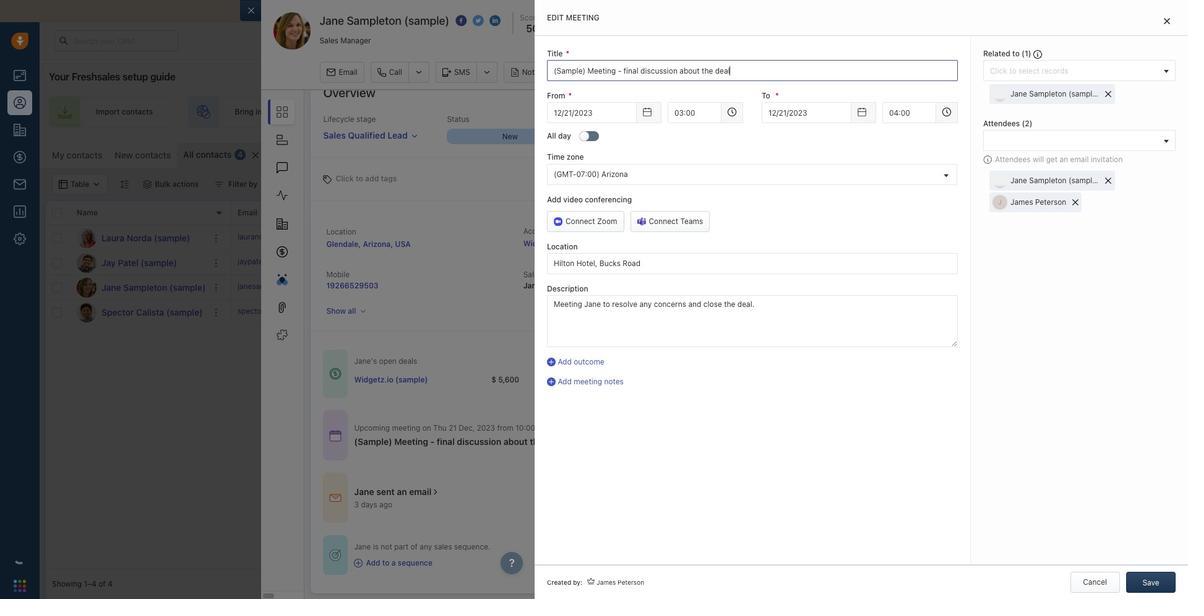 Task type: vqa. For each thing, say whether or not it's contained in the screenshot.
Overview dialog
yes



Task type: locate. For each thing, give the bounding box(es) containing it.
4
[[238, 150, 243, 159], [108, 580, 113, 589]]

of right 1–4
[[99, 580, 106, 589]]

email right sync
[[578, 6, 600, 16]]

a down not
[[392, 559, 396, 568]]

(sample) down deals
[[396, 375, 428, 384]]

-- text field for from
[[547, 102, 637, 123]]

1 + from the top
[[609, 233, 614, 243]]

your inside set up your sales pipeline link
[[893, 107, 909, 117]]

0 vertical spatial import contacts
[[96, 107, 153, 117]]

new inside overview dialog
[[503, 132, 518, 141]]

2 vertical spatial +
[[609, 308, 614, 317]]

1 horizontal spatial import
[[1026, 149, 1049, 158]]

dialog containing edit meeting
[[535, 0, 1189, 599]]

meeting inside add meeting notes link
[[574, 377, 602, 386]]

Search your CRM... text field
[[54, 30, 178, 51]]

close image
[[1165, 17, 1171, 25]]

add down is
[[366, 559, 380, 568]]

1 vertical spatial of
[[411, 542, 418, 552]]

widgetz.io
[[524, 239, 563, 248], [354, 375, 394, 384]]

attendees left will
[[996, 155, 1031, 164]]

0 vertical spatial a
[[964, 237, 968, 246]]

1 row group from the left
[[46, 226, 232, 325]]

+ for 37
[[609, 233, 614, 243]]

call button
[[371, 62, 409, 83]]

james down created at at the top of page
[[717, 308, 740, 317]]

any
[[420, 542, 432, 552]]

0 vertical spatial of
[[567, 6, 576, 16]]

email left invitation
[[1071, 155, 1089, 164]]

0 horizontal spatial new
[[115, 150, 133, 160]]

1 vertical spatial email
[[1071, 155, 1089, 164]]

score inside overview dialog
[[520, 13, 540, 22]]

1 vertical spatial import
[[1026, 149, 1049, 158]]

+ click to add for 18
[[609, 258, 658, 267]]

owner down (gmt-07:00) arizona link
[[724, 208, 746, 218]]

21 inside upcoming meeting on thu 21 dec, 2023 from 10:00 to 11:00 (sample) meeting - final discussion about the deal
[[449, 424, 457, 433]]

1 vertical spatial all
[[183, 149, 194, 160]]

jane up 2
[[1011, 89, 1028, 99]]

1 horizontal spatial 4
[[238, 150, 243, 159]]

add for add to a sequence link
[[366, 559, 380, 568]]

widgetz.io (sample) link
[[524, 239, 597, 248], [354, 374, 428, 385]]

sampleton down jay patel (sample) link
[[123, 282, 167, 293]]

add deal
[[774, 68, 805, 77], [1042, 107, 1073, 117]]

widgetz.io down jane's
[[354, 375, 394, 384]]

sales for sales activities
[[678, 68, 697, 77]]

-- text field up day
[[547, 102, 637, 123]]

james peterson down scheduled
[[925, 254, 980, 263]]

add meeting notes link
[[547, 377, 958, 387]]

widgetz.io (sample) link down account
[[524, 239, 597, 248]]

sampleton
[[347, 14, 402, 27], [1030, 89, 1067, 99], [1030, 176, 1067, 185], [123, 282, 167, 293]]

12 more...
[[288, 150, 324, 160]]

sequence inside add to a sequence link
[[398, 559, 433, 568]]

call link
[[371, 62, 409, 83]]

1 horizontal spatial all
[[547, 131, 556, 141]]

1 vertical spatial 50
[[516, 282, 529, 293]]

sales left pipeline
[[911, 107, 930, 117]]

meeting for add meeting notes
[[574, 377, 602, 386]]

1 ( from the top
[[1022, 49, 1025, 58]]

meeting down the on
[[395, 437, 428, 447]]

from
[[547, 91, 566, 100]]

-
[[431, 437, 435, 447]]

sequence down to
[[752, 107, 787, 117]]

0 horizontal spatial your
[[49, 71, 69, 82]]

leads right website
[[294, 107, 313, 117]]

create sales sequence
[[705, 107, 787, 117]]

0 vertical spatial customize
[[1084, 88, 1121, 97]]

email
[[339, 67, 358, 77], [238, 208, 257, 218]]

sms
[[454, 67, 470, 77]]

location up glendale,
[[327, 227, 356, 237]]

1
[[1025, 49, 1029, 58]]

21
[[907, 36, 914, 44], [449, 424, 457, 433]]

0 horizontal spatial -- text field
[[547, 102, 637, 123]]

row group containing 37
[[232, 226, 1183, 325]]

connect left mailbox
[[279, 6, 314, 16]]

1 horizontal spatial sequence
[[752, 107, 787, 117]]

0 vertical spatial 4
[[238, 150, 243, 159]]

2 leads from the left
[[557, 107, 576, 117]]

0 vertical spatial your
[[850, 36, 865, 44]]

0 horizontal spatial customize
[[937, 149, 975, 158]]

0 horizontal spatial 21
[[449, 424, 457, 433]]

location
[[327, 227, 356, 237], [547, 242, 578, 251]]

in inside "link"
[[256, 107, 262, 117]]

+ click to add for 37
[[609, 233, 658, 243]]

(gmt-07:00) arizona
[[554, 169, 628, 179]]

(sample) inside 'widgetz.io (sample)' link
[[396, 375, 428, 384]]

sales for sales owner
[[702, 208, 722, 218]]

50 down way
[[526, 23, 539, 34]]

2 vertical spatial email
[[409, 487, 432, 497]]

add deal link
[[995, 97, 1096, 128]]

1 vertical spatial an
[[397, 487, 407, 497]]

row containing widgetz.io (sample)
[[354, 367, 902, 392]]

tab panel
[[535, 0, 1189, 599]]

to inside upcoming meeting on thu 21 dec, 2023 from 10:00 to 11:00 (sample) meeting - final discussion about the deal
[[538, 424, 545, 433]]

0 vertical spatial attendees
[[984, 119, 1020, 128]]

0 horizontal spatial in
[[256, 107, 262, 117]]

1 horizontal spatial an
[[1060, 155, 1069, 164]]

grid
[[46, 200, 1183, 570]]

0 vertical spatial import
[[96, 107, 120, 117]]

2 horizontal spatial deal
[[1058, 107, 1073, 117]]

) up import contacts button at the top of the page
[[1030, 119, 1033, 128]]

1 horizontal spatial the
[[1091, 237, 1103, 246]]

widgetz.io inside account widgetz.io (sample)
[[524, 239, 563, 248]]

attendees up negotiation
[[984, 119, 1020, 128]]

1 horizontal spatial 21
[[907, 36, 914, 44]]

customize inside button
[[937, 149, 975, 158]]

sales right "any"
[[434, 542, 452, 552]]

new down import contacts link
[[115, 150, 133, 160]]

customize down click to select records search box
[[1084, 88, 1121, 97]]

0 vertical spatial sequence
[[752, 107, 787, 117]]

created at
[[721, 270, 757, 279]]

1 horizontal spatial email
[[339, 67, 358, 77]]

(sample)
[[404, 14, 450, 27], [1069, 89, 1100, 99], [1069, 176, 1100, 185], [154, 232, 190, 243], [565, 239, 597, 248], [141, 257, 177, 268], [170, 282, 206, 293], [166, 307, 203, 317], [396, 375, 428, 384]]

0 vertical spatial owner
[[724, 208, 746, 218]]

container_wx8msf4aqz5i3rn1 image left widgetz.io (sample)
[[330, 368, 342, 380]]

meeting inside upcoming meeting on thu 21 dec, 2023 from 10:00 to 11:00 (sample) meeting - final discussion about the deal
[[392, 424, 421, 433]]

0 vertical spatial + click to add
[[609, 233, 658, 243]]

0 horizontal spatial meeting
[[395, 437, 428, 447]]

stage
[[357, 115, 376, 124]]

add down "add outcome"
[[558, 377, 572, 386]]

all up the actions
[[183, 149, 194, 160]]

contacts right will
[[1051, 149, 1083, 158]]

lead
[[388, 130, 408, 141]]

1 vertical spatial created
[[547, 579, 572, 586]]

press space to select this row. row containing jane sampleton (sample)
[[46, 276, 232, 300]]

way
[[527, 6, 544, 16]]

jane up sales manager
[[320, 14, 344, 27]]

0 vertical spatial )
[[1029, 49, 1032, 58]]

deal
[[790, 68, 805, 77], [1058, 107, 1073, 117], [546, 437, 564, 447]]

meeting
[[566, 13, 600, 22], [970, 237, 998, 246], [574, 377, 602, 386], [392, 424, 421, 433]]

0 horizontal spatial days
[[361, 500, 377, 510]]

new left all day
[[503, 132, 518, 141]]

jane sampleton (sample) down get
[[1011, 176, 1100, 185]]

james peterson down created at at the top of page
[[717, 308, 773, 317]]

james down the 18
[[524, 281, 547, 290]]

1 leads from the left
[[294, 107, 313, 117]]

meeting for upcoming meeting on thu 21 dec, 2023 from 10:00 to 11:00 (sample) meeting - final discussion about the deal
[[392, 424, 421, 433]]

days right "ends"
[[916, 36, 931, 44]]

linkedin circled image
[[490, 14, 501, 27]]

widgetz.io (sample) link down open
[[354, 374, 428, 385]]

meeting left later
[[970, 237, 998, 246]]

import contacts button
[[1009, 143, 1089, 164]]

2023
[[477, 424, 495, 433]]

2 vertical spatial + click to add
[[609, 308, 658, 317]]

1 horizontal spatial deal
[[790, 68, 805, 77]]

lifecycle stage
[[323, 115, 376, 124]]

spector calista (sample) link
[[102, 306, 203, 319]]

1 vertical spatial new
[[115, 150, 133, 160]]

dialog
[[535, 0, 1189, 599]]

Click to select records search field
[[988, 64, 1160, 77]]

0 horizontal spatial owner
[[545, 270, 566, 279]]

50 inside press space to select this row. row
[[516, 282, 529, 293]]

(sample) up jane sampleton (sample) link
[[141, 257, 177, 268]]

of inside overview dialog
[[411, 542, 418, 552]]

None text field
[[668, 102, 722, 123]]

0 horizontal spatial the
[[530, 437, 544, 447]]

leads down from
[[557, 107, 576, 117]]

0 horizontal spatial leads
[[294, 107, 313, 117]]

location for location glendale, arizona, usa
[[327, 227, 356, 237]]

zone
[[567, 153, 584, 162]]

click to add tags
[[336, 174, 397, 183]]

created left "by:"
[[547, 579, 572, 586]]

click inside overview dialog
[[336, 174, 354, 183]]

0 horizontal spatial team
[[435, 107, 453, 117]]

container_wx8msf4aqz5i3rn1 image left filter
[[215, 180, 224, 189]]

1 horizontal spatial meeting
[[618, 67, 647, 77]]

import contacts for import contacts link
[[96, 107, 153, 117]]

2 -- text field from the left
[[762, 102, 852, 123]]

) right related
[[1029, 49, 1032, 58]]

cell
[[417, 226, 510, 250], [789, 226, 882, 250], [975, 226, 1183, 250], [417, 251, 510, 275], [975, 251, 1183, 275], [417, 276, 510, 300], [975, 276, 1183, 300], [417, 300, 510, 324], [789, 300, 882, 324], [975, 300, 1183, 324]]

add inside button
[[1133, 149, 1147, 158]]

container_wx8msf4aqz5i3rn1 image inside 'filter by' button
[[215, 180, 224, 189]]

sales
[[320, 36, 339, 45], [678, 68, 697, 77], [323, 130, 346, 141], [702, 208, 722, 218], [524, 270, 542, 279]]

(sample) up spector calista (sample)
[[170, 282, 206, 293]]

0 vertical spatial deal
[[790, 68, 805, 77]]

jane down import contacts button at the top of the page
[[1011, 176, 1028, 185]]

2 vertical spatial deal
[[546, 437, 564, 447]]

0 horizontal spatial widgetz.io
[[354, 375, 394, 384]]

import contacts
[[96, 107, 153, 117], [1026, 149, 1083, 158]]

jane inside jane sampleton (sample) link
[[102, 282, 121, 293]]

score up 50 button
[[520, 13, 540, 22]]

sampleton up manager
[[347, 14, 402, 27]]

contact
[[1149, 149, 1176, 158]]

sales for sales qualified lead
[[323, 130, 346, 141]]

customize for customize table
[[937, 149, 975, 158]]

1 vertical spatial (
[[1023, 119, 1025, 128]]

import inside button
[[1026, 149, 1049, 158]]

None text field
[[883, 102, 937, 123]]

connect inside button
[[649, 217, 679, 226]]

arizona,
[[363, 240, 393, 249]]

new contacts button
[[109, 143, 177, 168], [115, 150, 171, 160]]

leads inside "link"
[[294, 107, 313, 117]]

james inside "row group"
[[717, 308, 740, 317]]

widgetz.io (sample)
[[354, 375, 428, 384]]

$
[[492, 375, 497, 384]]

2 horizontal spatial connect
[[649, 217, 679, 226]]

import contacts group
[[1009, 143, 1110, 164]]

21 for upcoming meeting on thu 21 dec, 2023 from 10:00 to 11:00 (sample) meeting - final discussion about the deal
[[449, 424, 457, 433]]

an right get
[[1060, 155, 1069, 164]]

add up create sales sequence
[[774, 68, 788, 77]]

score 50
[[520, 13, 540, 34]]

press space to select this row. row containing 37
[[232, 226, 1183, 251]]

sales left manager
[[320, 36, 339, 45]]

facebook circled image
[[456, 14, 467, 27]]

location inside location glendale, arizona, usa
[[327, 227, 356, 237]]

1 vertical spatial widgetz.io
[[354, 375, 394, 384]]

4 inside all contacts 4
[[238, 150, 243, 159]]

0 vertical spatial all
[[547, 131, 556, 141]]

(sample) down invitation
[[1069, 176, 1100, 185]]

1 vertical spatial meeting
[[395, 437, 428, 447]]

connect for connect your mailbox to improve deliverability and enable 2-way sync of email conversations.
[[279, 6, 314, 16]]

1 vertical spatial 21
[[449, 424, 457, 433]]

in right "bring"
[[256, 107, 262, 117]]

1 horizontal spatial location
[[547, 242, 578, 251]]

created inside overview dialog
[[721, 270, 748, 279]]

0 horizontal spatial connect
[[279, 6, 314, 16]]

-- text field down to
[[762, 102, 852, 123]]

email down filter by
[[238, 208, 257, 218]]

peterson down account widgetz.io (sample)
[[549, 281, 582, 290]]

click for jaypatelsample@gmail.com
[[616, 258, 633, 267]]

sales left activities
[[678, 68, 697, 77]]

your for your freshsales setup guide
[[49, 71, 69, 82]]

days inside overview dialog
[[361, 500, 377, 510]]

click
[[336, 174, 354, 183], [616, 233, 633, 243], [616, 258, 633, 267], [616, 308, 633, 317]]

tab panel containing edit meeting
[[535, 0, 1189, 599]]

grid containing 37
[[46, 200, 1183, 570]]

sales inside the 'sales owner james peterson'
[[524, 270, 542, 279]]

mobile 19266529503
[[327, 270, 379, 290]]

email inside the email button
[[339, 67, 358, 77]]

press space to select this row. row containing laura norda (sample)
[[46, 226, 232, 251]]

1 horizontal spatial your
[[850, 36, 865, 44]]

add video conferencing
[[547, 195, 632, 204]]

from
[[497, 424, 514, 433]]

0 horizontal spatial all
[[183, 149, 194, 160]]

sales down lifecycle
[[323, 130, 346, 141]]

sales down the 18
[[524, 270, 542, 279]]

of left "any"
[[411, 542, 418, 552]]

widgetz.io inside row
[[354, 375, 394, 384]]

1 horizontal spatial days
[[916, 36, 931, 44]]

0 horizontal spatial deal
[[546, 437, 564, 447]]

owner inside the 'sales owner james peterson'
[[545, 270, 566, 279]]

0 vertical spatial meeting
[[618, 67, 647, 77]]

add left video
[[547, 195, 562, 204]]

0 vertical spatial widgetz.io
[[524, 239, 563, 248]]

sales down (gmt-07:00) arizona link
[[702, 208, 722, 218]]

a
[[964, 237, 968, 246], [392, 559, 396, 568]]

4 up filter by
[[238, 150, 243, 159]]

status
[[447, 115, 470, 124]]

connect for connect teams
[[649, 217, 679, 226]]

1 vertical spatial attendees
[[996, 155, 1031, 164]]

team down meeting button
[[606, 107, 624, 117]]

19266529503
[[327, 281, 379, 290]]

jane sampleton (sample) up manager
[[320, 14, 450, 27]]

1 vertical spatial email
[[238, 208, 257, 218]]

all for contacts
[[183, 149, 194, 160]]

11:00
[[547, 424, 565, 433]]

1 vertical spatial owner
[[545, 270, 566, 279]]

1 vertical spatial location
[[547, 242, 578, 251]]

all for day
[[547, 131, 556, 141]]

import contacts inside import contacts link
[[96, 107, 153, 117]]

your for your trial ends in 21 days
[[850, 36, 865, 44]]

twitter circled image
[[473, 14, 484, 27]]

spectorcalista@gmail.com
[[238, 306, 330, 316]]

2 row group from the left
[[232, 226, 1183, 325]]

jane sampleton (sample) link
[[102, 281, 206, 294]]

0 horizontal spatial 4
[[108, 580, 113, 589]]

0 vertical spatial (
[[1022, 49, 1025, 58]]

0 horizontal spatial email
[[409, 487, 432, 497]]

customize inside button
[[1084, 88, 1121, 97]]

1 vertical spatial in
[[256, 107, 262, 117]]

container_wx8msf4aqz5i3rn1 image
[[143, 180, 152, 189], [705, 308, 714, 317], [330, 429, 342, 442], [330, 492, 342, 504], [354, 559, 363, 568]]

2 + click to add from the top
[[609, 258, 658, 267]]

sales owner
[[702, 208, 746, 218]]

0 horizontal spatial created
[[547, 579, 572, 586]]

a right scheduled
[[964, 237, 968, 246]]

jane sampleton (sample) up spector calista (sample)
[[102, 282, 206, 293]]

0 vertical spatial 21
[[907, 36, 914, 44]]

+ for 18
[[609, 258, 614, 267]]

( up import contacts button at the top of the page
[[1023, 119, 1025, 128]]

customize left table at the right top of the page
[[937, 149, 975, 158]]

1 -- text field from the left
[[547, 102, 637, 123]]

laura
[[102, 232, 125, 243]]

connect inside button
[[566, 217, 595, 226]]

0 vertical spatial add deal
[[774, 68, 805, 77]]

description
[[547, 284, 589, 293]]

jane sampleton (sample) inside press space to select this row. row
[[102, 282, 206, 293]]

row
[[354, 367, 902, 392]]

will
[[1033, 155, 1045, 164]]

1 vertical spatial sequence
[[398, 559, 433, 568]]

(sample) down "connect zoom" button
[[565, 239, 597, 248]]

score up account
[[516, 208, 537, 218]]

jane sent an email
[[354, 487, 432, 497]]

an right sent
[[397, 487, 407, 497]]

add for add contact button
[[1133, 149, 1147, 158]]

sales for sales manager
[[320, 36, 339, 45]]

(sample) inside 'spector calista (sample)' link
[[166, 307, 203, 317]]

owner for sales owner james peterson
[[545, 270, 566, 279]]

your left trial
[[850, 36, 865, 44]]

2 ( from the top
[[1023, 119, 1025, 128]]

peterson down at
[[742, 308, 773, 317]]

2 + from the top
[[609, 258, 614, 267]]

team
[[435, 107, 453, 117], [606, 107, 624, 117]]

import contacts for import contacts button at the top of the page
[[1026, 149, 1083, 158]]

contacts down setup
[[122, 107, 153, 117]]

1 horizontal spatial created
[[721, 270, 748, 279]]

row group
[[46, 226, 232, 325], [232, 226, 1183, 325]]

row inside overview dialog
[[354, 367, 902, 392]]

0 vertical spatial +
[[609, 233, 614, 243]]

owner for sales owner
[[724, 208, 746, 218]]

deliverability
[[417, 6, 469, 16]]

j image
[[77, 253, 97, 273]]

the right discuss
[[1091, 237, 1103, 246]]

of right sync
[[567, 6, 576, 16]]

video
[[564, 195, 583, 204]]

1 horizontal spatial customize
[[1084, 88, 1121, 97]]

all day
[[547, 131, 571, 141]]

location down account
[[547, 242, 578, 251]]

(sample) right calista
[[166, 307, 203, 317]]

connect down video
[[566, 217, 595, 226]]

time
[[547, 153, 565, 162]]

1 horizontal spatial connect
[[566, 217, 595, 226]]

sequence
[[752, 107, 787, 117], [398, 559, 433, 568]]

container_wx8msf4aqz5i3rn1 image left is
[[330, 549, 342, 561]]

press space to select this row. row
[[46, 226, 232, 251], [232, 226, 1183, 251], [46, 251, 232, 276], [232, 251, 1183, 276], [46, 276, 232, 300], [232, 276, 1183, 300], [46, 300, 232, 325], [232, 300, 1183, 325]]

3 + click to add from the top
[[609, 308, 658, 317]]

your left freshsales at the top of the page
[[49, 71, 69, 82]]

add left contact
[[1133, 149, 1147, 158]]

0 horizontal spatial add deal
[[774, 68, 805, 77]]

0 horizontal spatial of
[[99, 580, 106, 589]]

peterson inside the 'sales owner james peterson'
[[549, 281, 582, 290]]

+
[[609, 233, 614, 243], [609, 258, 614, 267], [609, 308, 614, 317]]

add left outcome
[[558, 357, 572, 367]]

press space to select this row. row containing spector calista (sample)
[[46, 300, 232, 325]]

0 vertical spatial in
[[899, 36, 905, 44]]

1 + click to add from the top
[[609, 233, 658, 243]]

route
[[534, 107, 555, 117]]

created inside dialog
[[547, 579, 572, 586]]

later
[[1000, 237, 1016, 246]]

invitation
[[1091, 155, 1123, 164]]

-- text field
[[547, 102, 637, 123], [762, 102, 852, 123]]

0 horizontal spatial sales
[[434, 542, 452, 552]]

sales inside overview dialog
[[434, 542, 452, 552]]

1 vertical spatial score
[[516, 208, 537, 218]]

3684932360
[[331, 282, 377, 291]]

an inside overview dialog
[[397, 487, 407, 497]]

1 vertical spatial +
[[609, 258, 614, 267]]

add for spectorcalista@gmail.com
[[644, 308, 658, 317]]

0 vertical spatial widgetz.io (sample) link
[[524, 239, 597, 248]]

upcoming
[[354, 424, 390, 433]]

1 horizontal spatial import contacts
[[1026, 149, 1083, 158]]

the inside upcoming meeting on thu 21 dec, 2023 from 10:00 to 11:00 (sample) meeting - final discussion about the deal
[[530, 437, 544, 447]]

upcoming meeting on thu 21 dec, 2023 from 10:00 to 11:00 (sample) meeting - final discussion about the deal
[[354, 424, 565, 447]]

owner up description
[[545, 270, 566, 279]]

1 vertical spatial the
[[530, 437, 544, 447]]

(sample) right norda
[[154, 232, 190, 243]]

owner
[[724, 208, 746, 218], [545, 270, 566, 279]]

bring in website leads
[[235, 107, 313, 117]]

the down 10:00
[[530, 437, 544, 447]]

by:
[[573, 579, 583, 586]]

1 horizontal spatial new
[[503, 132, 518, 141]]

0 horizontal spatial widgetz.io (sample) link
[[354, 374, 428, 385]]

add outcome link
[[547, 357, 958, 367]]

related
[[984, 49, 1011, 58]]

container_wx8msf4aqz5i3rn1 image
[[215, 180, 224, 189], [330, 368, 342, 380], [432, 488, 440, 496], [330, 549, 342, 561]]

location for location
[[547, 242, 578, 251]]

location inside dialog
[[547, 242, 578, 251]]

1 horizontal spatial widgetz.io (sample) link
[[524, 239, 597, 248]]

add for lauranordasample@gmail.com
[[644, 233, 658, 243]]

with
[[1018, 237, 1033, 246]]

meeting down outcome
[[574, 377, 602, 386]]

add deal inside button
[[774, 68, 805, 77]]

at
[[751, 270, 757, 279]]

up
[[882, 107, 891, 117]]

jane sampleton (sample)
[[320, 14, 450, 27], [1011, 89, 1100, 99], [1011, 176, 1100, 185], [102, 282, 206, 293]]

import contacts inside import contacts button
[[1026, 149, 1083, 158]]

(sample) inside the laura norda (sample) link
[[154, 232, 190, 243]]

invite your team link
[[348, 97, 475, 128]]

connect left teams
[[649, 217, 679, 226]]

score
[[520, 13, 540, 22], [516, 208, 537, 218]]

on
[[423, 424, 431, 433]]



Task type: describe. For each thing, give the bounding box(es) containing it.
new for new
[[503, 132, 518, 141]]

create sales sequence link
[[658, 97, 809, 128]]

outcome
[[574, 357, 605, 367]]

email image
[[1066, 35, 1075, 46]]

peterson right "by:"
[[618, 579, 645, 586]]

1 horizontal spatial add deal
[[1042, 107, 1073, 117]]

james down scheduled
[[925, 254, 947, 263]]

score for score
[[516, 208, 537, 218]]

(sample) left facebook circled image
[[404, 14, 450, 27]]

jane's open deals
[[354, 357, 418, 366]]

calista
[[136, 307, 164, 317]]

jaypatelsample@gmail.com
[[238, 257, 333, 266]]

sampleton down click to select records search box
[[1030, 89, 1067, 99]]

sequence inside create sales sequence link
[[752, 107, 787, 117]]

sales qualified lead
[[323, 130, 408, 141]]

2 horizontal spatial sales
[[911, 107, 930, 117]]

route leads to your team
[[534, 107, 624, 117]]

new for new contacts
[[115, 150, 133, 160]]

-- text field for to
[[762, 102, 852, 123]]

activities
[[699, 68, 731, 77]]

sampleton inside press space to select this row. row
[[123, 282, 167, 293]]

conversations.
[[602, 6, 662, 16]]

set up your sales pipeline link
[[821, 97, 982, 128]]

zoom
[[598, 217, 618, 226]]

email inside dialog
[[1071, 155, 1089, 164]]

glendale,
[[327, 240, 361, 249]]

customize for customize overview
[[1084, 88, 1121, 97]]

save
[[1143, 578, 1160, 588]]

l image
[[77, 228, 97, 248]]

filter by button
[[207, 174, 266, 195]]

is
[[373, 542, 379, 552]]

jay patel (sample)
[[102, 257, 177, 268]]

contacts inside button
[[1051, 149, 1083, 158]]

contacts right my
[[67, 150, 102, 160]]

attendees ( 2 )
[[984, 119, 1033, 128]]

jane sampleton (sample) inside overview dialog
[[320, 14, 450, 27]]

your freshsales setup guide
[[49, 71, 176, 82]]

edit
[[547, 13, 564, 22]]

add inside button
[[774, 68, 788, 77]]

Start typing the details about the meeting... text field
[[547, 295, 958, 347]]

jane left is
[[354, 542, 371, 552]]

save button
[[1127, 572, 1176, 593]]

qualified
[[348, 130, 386, 141]]

arizona
[[602, 169, 628, 179]]

4167348672
[[331, 232, 375, 241]]

account widgetz.io (sample)
[[524, 227, 597, 248]]

jane right with
[[1035, 237, 1052, 246]]

3 + from the top
[[609, 308, 614, 317]]

lauranordasample@gmail.com
[[238, 232, 343, 241]]

notes
[[605, 377, 624, 386]]

1 vertical spatial widgetz.io (sample) link
[[354, 374, 428, 385]]

mobile
[[327, 270, 350, 279]]

attendees for attendees ( 2 )
[[984, 119, 1020, 128]]

import for import contacts link
[[96, 107, 120, 117]]

0 vertical spatial days
[[916, 36, 931, 44]]

⌘
[[337, 151, 343, 160]]

james up with
[[1011, 198, 1034, 207]]

email inside grid
[[238, 208, 257, 218]]

all contacts link
[[183, 149, 232, 161]]

sampleton down get
[[1030, 176, 1067, 185]]

laura norda (sample) link
[[102, 232, 190, 244]]

freshsales
[[72, 71, 120, 82]]

attendees for attendees will get an email invitation
[[996, 155, 1031, 164]]

overview
[[323, 85, 376, 100]]

19266529503 link
[[327, 281, 379, 290]]

import for import contacts button at the top of the page
[[1026, 149, 1049, 158]]

related to ( 1 )
[[984, 49, 1034, 58]]

meeting for edit meeting
[[566, 13, 600, 22]]

deal inside upcoming meeting on thu 21 dec, 2023 from 10:00 to 11:00 (sample) meeting - final discussion about the deal
[[546, 437, 564, 447]]

time zone
[[547, 153, 584, 162]]

add outcome
[[558, 357, 605, 367]]

(sample) down click to select records search box
[[1069, 89, 1100, 99]]

container_wx8msf4aqz5i3rn1 image inside add to a sequence link
[[354, 559, 363, 568]]

negotiation button
[[923, 129, 1042, 144]]

(sample) inside jay patel (sample) link
[[141, 257, 177, 268]]

attendees will get an email invitation
[[996, 155, 1123, 164]]

invite
[[395, 107, 415, 117]]

created for created by:
[[547, 579, 572, 586]]

1 horizontal spatial a
[[964, 237, 968, 246]]

add inside overview dialog
[[365, 174, 379, 183]]

score for score 50
[[520, 13, 540, 22]]

your inside invite your team link
[[417, 107, 433, 117]]

bulk actions button
[[135, 174, 207, 195]]

about
[[504, 437, 528, 447]]

4167348672 link
[[331, 231, 375, 245]]

to
[[762, 91, 771, 100]]

(sample) inside jane sampleton (sample) link
[[170, 282, 206, 293]]

add deal button
[[755, 62, 811, 83]]

add for "add deal" link
[[1042, 107, 1056, 117]]

created by:
[[547, 579, 583, 586]]

janesampleton@gmail.com 3684932360
[[238, 282, 377, 291]]

0 vertical spatial email
[[578, 6, 600, 16]]

final
[[437, 437, 455, 447]]

$ 5,600
[[492, 375, 520, 384]]

james peterson inside "row group"
[[717, 308, 773, 317]]

connect zoom button
[[547, 211, 624, 232]]

note button
[[504, 62, 546, 83]]

part
[[394, 542, 409, 552]]

website
[[264, 107, 292, 117]]

sales owner james peterson
[[524, 270, 582, 290]]

press space to select this row. row containing spectorcalista@gmail.com
[[232, 300, 1183, 325]]

james inside the 'sales owner james peterson'
[[524, 281, 547, 290]]

set up your sales pipeline
[[868, 107, 960, 117]]

1 vertical spatial deal
[[1058, 107, 1073, 117]]

email button
[[320, 62, 364, 83]]

press space to select this row. row containing 18
[[232, 251, 1183, 276]]

your inside route leads to your team link
[[588, 107, 604, 117]]

sent
[[377, 487, 395, 497]]

deals
[[399, 357, 418, 366]]

more...
[[298, 150, 324, 160]]

sampleton inside overview dialog
[[347, 14, 402, 27]]

add for add meeting notes link
[[558, 377, 572, 386]]

Location text field
[[547, 253, 958, 274]]

mailbox
[[337, 6, 369, 16]]

Title text field
[[547, 60, 958, 81]]

s image
[[77, 302, 97, 322]]

lifecycle
[[323, 115, 355, 124]]

(sample) inside account widgetz.io (sample)
[[565, 239, 597, 248]]

press space to select this row. row containing jay patel (sample)
[[46, 251, 232, 276]]

usa
[[395, 240, 411, 249]]

spector calista (sample)
[[102, 307, 203, 317]]

jane up 3
[[354, 487, 374, 497]]

ends
[[881, 36, 897, 44]]

account
[[524, 227, 552, 236]]

add for jaypatelsample@gmail.com
[[644, 258, 658, 267]]

location glendale, arizona, usa
[[327, 227, 411, 249]]

1 vertical spatial 4
[[108, 580, 113, 589]]

table
[[977, 149, 995, 158]]

an inside dialog
[[1060, 155, 1069, 164]]

email inside overview dialog
[[409, 487, 432, 497]]

peterson inside press space to select this row. row
[[742, 308, 773, 317]]

row group containing laura norda (sample)
[[46, 226, 232, 325]]

1 vertical spatial a
[[392, 559, 396, 568]]

jane sampleton (sample) down click to select records search box
[[1011, 89, 1100, 99]]

showing 1–4 of 4
[[52, 580, 113, 589]]

contacts up 'filter by' button
[[196, 149, 232, 160]]

5,600
[[499, 375, 520, 384]]

filter
[[229, 180, 247, 189]]

peterson up the scheduled a meeting later with jane to discuss the requirements
[[1036, 198, 1067, 207]]

1–4
[[84, 580, 96, 589]]

container_wx8msf4aqz5i3rn1 image inside bulk actions "button"
[[143, 180, 152, 189]]

add for add outcome link
[[558, 357, 572, 367]]

click for spectorcalista@gmail.com
[[616, 308, 633, 317]]

all
[[348, 307, 356, 316]]

1 vertical spatial )
[[1030, 119, 1033, 128]]

07:00)
[[577, 169, 600, 179]]

21 for your trial ends in 21 days
[[907, 36, 914, 44]]

jay
[[102, 257, 116, 268]]

set
[[868, 107, 880, 117]]

improve
[[381, 6, 414, 16]]

created for created at
[[721, 270, 748, 279]]

container_wx8msf4aqz5i3rn1 image down "-"
[[432, 488, 440, 496]]

customer
[[563, 13, 597, 22]]

⌘ o
[[337, 151, 351, 160]]

meeting inside meeting button
[[618, 67, 647, 77]]

(gmt-
[[554, 169, 577, 179]]

james peterson right "by:"
[[597, 579, 645, 586]]

jane's
[[354, 357, 377, 366]]

press space to select this row. row containing 50
[[232, 276, 1183, 300]]

meeting inside upcoming meeting on thu 21 dec, 2023 from 10:00 to 11:00 (sample) meeting - final discussion about the deal
[[395, 437, 428, 447]]

james peterson inside overview dialog
[[925, 254, 980, 263]]

peterson down scheduled
[[949, 254, 980, 263]]

james right "by:"
[[597, 579, 616, 586]]

connect teams button
[[631, 211, 710, 232]]

jay patel (sample) link
[[102, 257, 177, 269]]

name row
[[46, 201, 232, 226]]

18
[[516, 257, 527, 268]]

connect for connect zoom
[[566, 217, 595, 226]]

j image
[[77, 278, 97, 297]]

overview dialog
[[240, 0, 1189, 599]]

2 team from the left
[[606, 107, 624, 117]]

50 inside score 50
[[526, 23, 539, 34]]

create
[[705, 107, 729, 117]]

2
[[1025, 119, 1030, 128]]

glendale, arizona, usa link
[[327, 240, 411, 249]]

1 team from the left
[[435, 107, 453, 117]]

1 horizontal spatial sales
[[731, 107, 750, 117]]

title
[[547, 49, 563, 58]]

click for lauranordasample@gmail.com
[[616, 233, 633, 243]]

50 button
[[523, 23, 539, 34]]

my
[[52, 150, 64, 160]]

freshworks switcher image
[[14, 580, 26, 592]]

customer fit
[[563, 13, 606, 22]]

showing
[[52, 580, 82, 589]]

deal inside button
[[790, 68, 805, 77]]

3684945781
[[331, 306, 376, 316]]

contacts up bulk
[[135, 150, 171, 160]]

james peterson up the scheduled a meeting later with jane to discuss the requirements
[[1011, 198, 1067, 207]]



